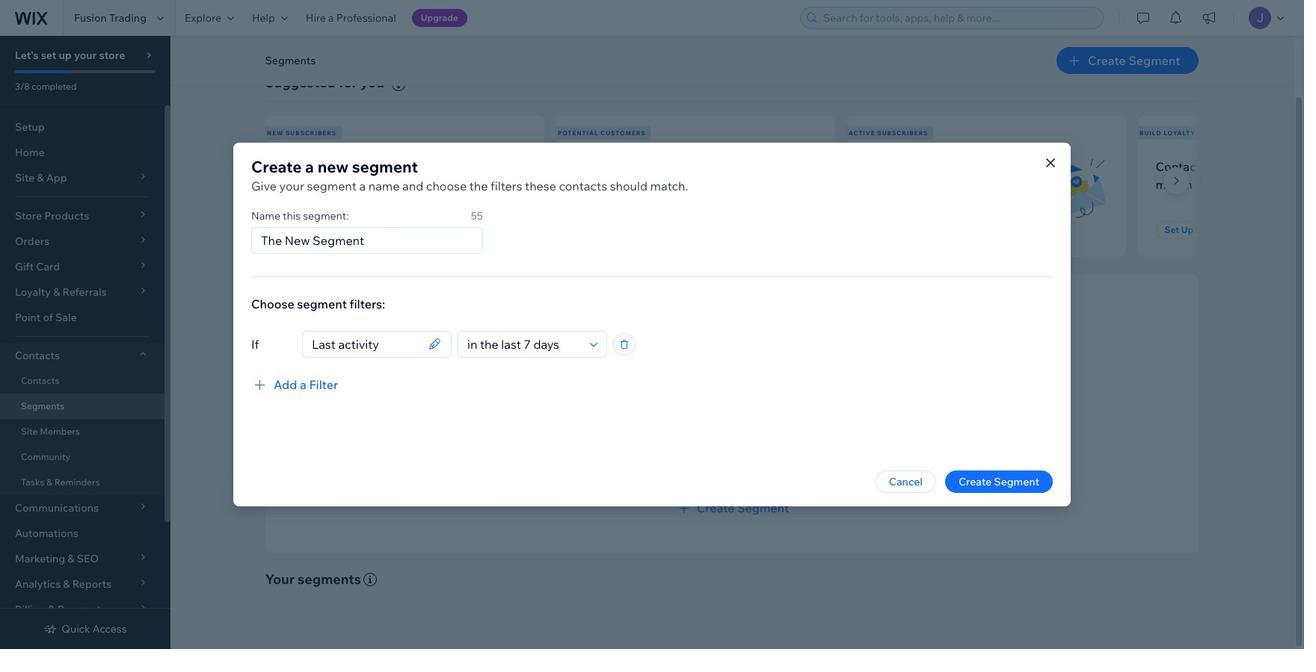 Task type: vqa. For each thing, say whether or not it's contained in the screenshot.
All
no



Task type: locate. For each thing, give the bounding box(es) containing it.
sidebar element
[[0, 36, 170, 650]]

1 horizontal spatial create segment button
[[945, 471, 1053, 494]]

more
[[873, 463, 898, 477]]

your
[[265, 571, 295, 588]]

customers up match.
[[627, 159, 686, 174]]

to
[[349, 177, 360, 192], [603, 463, 613, 477]]

2 vertical spatial create segment button
[[674, 499, 789, 517]]

subscribers for active subscribers
[[877, 129, 928, 137]]

contacts for the contacts link
[[21, 375, 59, 387]]

cancel button
[[875, 471, 936, 494]]

who up purchase
[[689, 159, 713, 174]]

a right add
[[300, 378, 306, 393]]

2 horizontal spatial create segment button
[[1057, 47, 1198, 74]]

1 vertical spatial customers
[[627, 159, 686, 174]]

0 vertical spatial create segment button
[[1057, 47, 1198, 74]]

0 horizontal spatial and
[[402, 179, 423, 194]]

up
[[309, 224, 321, 236], [1181, 224, 1194, 236]]

1 vertical spatial contacts
[[15, 349, 60, 363]]

contacts with a birthday th
[[1156, 159, 1304, 192]]

th
[[1296, 159, 1304, 174]]

set up segment
[[292, 224, 362, 236], [1165, 224, 1235, 236]]

1 horizontal spatial up
[[1181, 224, 1194, 236]]

segments inside button
[[265, 54, 316, 67]]

automations link
[[0, 521, 165, 547]]

segment up name
[[352, 157, 418, 176]]

quick
[[62, 623, 90, 636]]

1 vertical spatial potential
[[574, 159, 624, 174]]

and
[[402, 179, 423, 194], [852, 463, 870, 477]]

filters:
[[350, 297, 385, 312]]

who
[[363, 159, 386, 174], [689, 159, 713, 174]]

2 vertical spatial create segment
[[697, 501, 789, 516]]

birthday
[[1246, 159, 1293, 174]]

contacts right these
[[559, 179, 607, 194]]

up down contacts with a birthday th
[[1181, 224, 1194, 236]]

1 horizontal spatial set up segment button
[[1156, 221, 1244, 239]]

who up name
[[363, 159, 386, 174]]

choose segment filters:
[[251, 297, 385, 312]]

2 horizontal spatial create segment
[[1088, 53, 1180, 68]]

made
[[618, 177, 649, 192]]

0 vertical spatial and
[[402, 179, 423, 194]]

customers up potential customers who haven't made a purchase yet
[[601, 129, 646, 137]]

1 horizontal spatial set up segment
[[1165, 224, 1235, 236]]

1 vertical spatial new
[[283, 159, 308, 174]]

contacts down loyalty
[[1156, 159, 1207, 174]]

set up segment button
[[283, 221, 371, 239], [1156, 221, 1244, 239]]

setup link
[[0, 114, 165, 140]]

your right give at top left
[[279, 179, 304, 194]]

potential
[[778, 463, 821, 477]]

subscribers
[[286, 129, 337, 137], [877, 129, 928, 137]]

build loyalty
[[1140, 129, 1196, 137]]

segments up site members at the left bottom of the page
[[21, 401, 64, 412]]

to inside new contacts who recently subscribed to your mailing list
[[349, 177, 360, 192]]

0 vertical spatial customers
[[601, 129, 646, 137]]

should
[[610, 179, 648, 194]]

new inside new contacts who recently subscribed to your mailing list
[[283, 159, 308, 174]]

1 up from the left
[[309, 224, 321, 236]]

Choose a condition field
[[463, 332, 586, 357]]

a inside button
[[300, 378, 306, 393]]

1 horizontal spatial contacts
[[559, 179, 607, 194]]

0 horizontal spatial segments
[[21, 401, 64, 412]]

recently
[[389, 159, 435, 174]]

0 vertical spatial to
[[349, 177, 360, 192]]

your left high-
[[644, 463, 666, 477]]

1 horizontal spatial to
[[603, 463, 613, 477]]

0 horizontal spatial up
[[309, 224, 321, 236]]

new for new subscribers
[[267, 129, 284, 137]]

a up 'subscribed'
[[305, 157, 314, 176]]

1 horizontal spatial subscribers
[[877, 129, 928, 137]]

1 horizontal spatial create segment
[[959, 476, 1039, 489]]

0 vertical spatial segment
[[352, 157, 418, 176]]

segments up suggested
[[265, 54, 316, 67]]

potential customers who haven't made a purchase yet
[[574, 159, 734, 192]]

set up segment down contacts with a birthday th
[[1165, 224, 1235, 236]]

who for your
[[363, 159, 386, 174]]

2 set up segment from the left
[[1165, 224, 1235, 236]]

of
[[43, 311, 53, 325]]

haven't
[[574, 177, 615, 192]]

new subscribers
[[267, 129, 337, 137]]

active
[[849, 129, 875, 137]]

2 subscribers from the left
[[877, 129, 928, 137]]

customers for potential customers who haven't made a purchase yet
[[627, 159, 686, 174]]

create segment button for segments
[[1057, 47, 1198, 74]]

1 set from the left
[[292, 224, 307, 236]]

1 vertical spatial and
[[852, 463, 870, 477]]

0 horizontal spatial who
[[363, 159, 386, 174]]

segment
[[1129, 53, 1180, 68], [323, 224, 362, 236], [1196, 224, 1235, 236], [994, 476, 1039, 489], [737, 501, 789, 516]]

Name this segment: field
[[256, 228, 478, 253]]

contacts down "point of sale"
[[15, 349, 60, 363]]

segments
[[265, 54, 316, 67], [21, 401, 64, 412]]

0 vertical spatial segments
[[265, 54, 316, 67]]

0 horizontal spatial contacts
[[311, 159, 360, 174]]

set up segment button down contacts with a birthday th
[[1156, 221, 1244, 239]]

quick access
[[62, 623, 127, 636]]

contacts up 'subscribed'
[[311, 159, 360, 174]]

2 who from the left
[[689, 159, 713, 174]]

2 set from the left
[[1165, 224, 1179, 236]]

subscribers up 'new'
[[286, 129, 337, 137]]

hire a professional link
[[297, 0, 405, 36]]

tasks & reminders
[[21, 477, 100, 488]]

2 vertical spatial segment
[[297, 297, 347, 312]]

customers,
[[721, 463, 775, 477]]

segment left filters:
[[297, 297, 347, 312]]

0 horizontal spatial set up segment
[[292, 224, 362, 236]]

1 horizontal spatial segments
[[265, 54, 316, 67]]

create segment
[[1088, 53, 1180, 68], [959, 476, 1039, 489], [697, 501, 789, 516]]

create inside create a new segment give your segment a name and choose the filters these contacts should match.
[[251, 157, 302, 176]]

1 vertical spatial create segment
[[959, 476, 1039, 489]]

1 horizontal spatial and
[[852, 463, 870, 477]]

potential inside potential customers who haven't made a purchase yet
[[574, 159, 624, 174]]

automations
[[15, 527, 78, 541]]

subscribers right the active in the right of the page
[[877, 129, 928, 137]]

list
[[262, 116, 1304, 257]]

1 set up segment button from the left
[[283, 221, 371, 239]]

0 horizontal spatial create segment
[[697, 501, 789, 516]]

0 horizontal spatial set
[[292, 224, 307, 236]]

a
[[328, 11, 334, 25], [305, 157, 314, 176], [1237, 159, 1243, 174], [652, 177, 659, 192], [359, 179, 366, 194], [300, 378, 306, 393]]

segments link
[[0, 394, 165, 420]]

segments inside sidebar element
[[21, 401, 64, 412]]

1 horizontal spatial who
[[689, 159, 713, 174]]

you
[[360, 74, 384, 91]]

set up segment down segment: on the top of the page
[[292, 224, 362, 236]]

fusion
[[74, 11, 107, 25]]

Search for tools, apps, help & more... field
[[819, 7, 1098, 28]]

up down segment: on the top of the page
[[309, 224, 321, 236]]

customers for potential customers
[[601, 129, 646, 137]]

set
[[292, 224, 307, 236], [1165, 224, 1179, 236]]

get
[[583, 463, 601, 477]]

and inside create a new segment give your segment a name and choose the filters these contacts should match.
[[402, 179, 423, 194]]

new up give at top left
[[267, 129, 284, 137]]

contacts inside contacts with a birthday th
[[1156, 159, 1207, 174]]

cancel
[[889, 476, 923, 489]]

choose
[[251, 297, 294, 312]]

upgrade button
[[412, 9, 467, 27]]

for
[[339, 74, 357, 91]]

community link
[[0, 445, 165, 470]]

and left more
[[852, 463, 870, 477]]

filter
[[309, 378, 338, 393]]

create segment button
[[1057, 47, 1198, 74], [945, 471, 1053, 494], [674, 499, 789, 517]]

contacts down the contacts popup button
[[21, 375, 59, 387]]

to left name
[[349, 177, 360, 192]]

0 horizontal spatial set up segment button
[[283, 221, 371, 239]]

point of sale link
[[0, 305, 165, 331]]

segment down 'new'
[[307, 179, 357, 194]]

new up 'subscribed'
[[283, 159, 308, 174]]

2 vertical spatial contacts
[[21, 375, 59, 387]]

new contacts who recently subscribed to your mailing list
[[283, 159, 452, 192]]

give
[[251, 179, 277, 194]]

your segments
[[265, 571, 361, 588]]

0 horizontal spatial to
[[349, 177, 360, 192]]

these
[[525, 179, 556, 194]]

contacts button
[[0, 343, 165, 369]]

1 horizontal spatial set
[[1165, 224, 1179, 236]]

1 vertical spatial contacts
[[559, 179, 607, 194]]

contacts
[[1156, 159, 1207, 174], [15, 349, 60, 363], [21, 375, 59, 387]]

contacts inside popup button
[[15, 349, 60, 363]]

and down recently
[[402, 179, 423, 194]]

site members
[[21, 426, 80, 437]]

0 vertical spatial new
[[267, 129, 284, 137]]

yet
[[716, 177, 734, 192]]

1 subscribers from the left
[[286, 129, 337, 137]]

your left mailing
[[363, 177, 388, 192]]

customers inside potential customers who haven't made a purchase yet
[[627, 159, 686, 174]]

new
[[267, 129, 284, 137], [283, 159, 308, 174]]

0 vertical spatial contacts
[[1156, 159, 1207, 174]]

segments for segments link on the left
[[21, 401, 64, 412]]

explore
[[185, 11, 221, 25]]

know
[[616, 463, 642, 477]]

who inside potential customers who haven't made a purchase yet
[[689, 159, 713, 174]]

if
[[251, 337, 259, 352]]

your right the up
[[74, 49, 97, 62]]

1 who from the left
[[363, 159, 386, 174]]

site
[[21, 426, 38, 437]]

1 vertical spatial segments
[[21, 401, 64, 412]]

to right get
[[603, 463, 613, 477]]

members
[[40, 426, 80, 437]]

list
[[435, 177, 452, 192]]

0 vertical spatial contacts
[[311, 159, 360, 174]]

a right made
[[652, 177, 659, 192]]

0 horizontal spatial subscribers
[[286, 129, 337, 137]]

create a new segment give your segment a name and choose the filters these contacts should match.
[[251, 157, 688, 194]]

2 up from the left
[[1181, 224, 1194, 236]]

None field
[[307, 332, 424, 357]]

a right with
[[1237, 159, 1243, 174]]

name
[[251, 209, 280, 223]]

set up segment button down 'subscribed'
[[283, 221, 371, 239]]

who inside new contacts who recently subscribed to your mailing list
[[363, 159, 386, 174]]

potential
[[558, 129, 599, 137], [574, 159, 624, 174]]

new for new contacts who recently subscribed to your mailing list
[[283, 159, 308, 174]]

1 vertical spatial create segment button
[[945, 471, 1053, 494]]

0 vertical spatial potential
[[558, 129, 599, 137]]

purchase
[[661, 177, 714, 192]]



Task type: describe. For each thing, give the bounding box(es) containing it.
hire a professional
[[306, 11, 396, 25]]

help button
[[243, 0, 297, 36]]

access
[[93, 623, 127, 636]]

who for purchase
[[689, 159, 713, 174]]

set
[[41, 49, 56, 62]]

0 vertical spatial create segment
[[1088, 53, 1180, 68]]

a left name
[[359, 179, 366, 194]]

new
[[318, 157, 349, 176]]

reminders
[[54, 477, 100, 488]]

segments button
[[258, 49, 323, 72]]

subscribers for new subscribers
[[286, 129, 337, 137]]

name this segment:
[[251, 209, 349, 223]]

up for first set up segment button
[[309, 224, 321, 236]]

contacts link
[[0, 369, 165, 394]]

segments
[[298, 571, 361, 588]]

suggested
[[265, 74, 336, 91]]

your inside sidebar element
[[74, 49, 97, 62]]

55
[[471, 209, 483, 223]]

this
[[283, 209, 301, 223]]

name
[[368, 179, 400, 194]]

sale
[[55, 311, 77, 325]]

community
[[21, 452, 70, 463]]

contacts inside create a new segment give your segment a name and choose the filters these contacts should match.
[[559, 179, 607, 194]]

mailing
[[391, 177, 432, 192]]

professional
[[336, 11, 396, 25]]

add a filter button
[[251, 376, 338, 394]]

point
[[15, 311, 41, 325]]

high-
[[668, 463, 693, 477]]

completed
[[32, 81, 77, 92]]

potential customers
[[558, 129, 646, 137]]

segments for segments button
[[265, 54, 316, 67]]

home link
[[0, 140, 165, 165]]

loyalty
[[1164, 129, 1196, 137]]

&
[[46, 477, 52, 488]]

tasks
[[21, 477, 44, 488]]

0 horizontal spatial create segment button
[[674, 499, 789, 517]]

3/8 completed
[[15, 81, 77, 92]]

help
[[252, 11, 275, 25]]

your inside create a new segment give your segment a name and choose the filters these contacts should match.
[[279, 179, 304, 194]]

with
[[1210, 159, 1234, 174]]

fusion trading
[[74, 11, 147, 25]]

2 set up segment button from the left
[[1156, 221, 1244, 239]]

a inside contacts with a birthday th
[[1237, 159, 1243, 174]]

potential for potential customers who haven't made a purchase yet
[[574, 159, 624, 174]]

3/8
[[15, 81, 30, 92]]

and for segment
[[402, 179, 423, 194]]

site members link
[[0, 420, 165, 445]]

upgrade
[[421, 12, 458, 23]]

point of sale
[[15, 311, 77, 325]]

suggested for you
[[265, 74, 384, 91]]

a inside potential customers who haven't made a purchase yet
[[652, 177, 659, 192]]

add a filter
[[274, 378, 338, 393]]

value
[[693, 463, 719, 477]]

up
[[59, 49, 72, 62]]

create segment button for cancel
[[945, 471, 1053, 494]]

quick access button
[[44, 623, 127, 636]]

contacts for the contacts popup button
[[15, 349, 60, 363]]

let's set up your store
[[15, 49, 125, 62]]

1 vertical spatial segment
[[307, 179, 357, 194]]

leads
[[824, 463, 850, 477]]

potential for potential customers
[[558, 129, 599, 137]]

get to know your high-value customers, potential leads and more
[[583, 463, 898, 477]]

setup
[[15, 120, 45, 134]]

contacts inside new contacts who recently subscribed to your mailing list
[[311, 159, 360, 174]]

match.
[[650, 179, 688, 194]]

segment:
[[303, 209, 349, 223]]

add
[[274, 378, 297, 393]]

choose
[[426, 179, 467, 194]]

active subscribers
[[849, 129, 928, 137]]

build
[[1140, 129, 1162, 137]]

store
[[99, 49, 125, 62]]

tasks & reminders link
[[0, 470, 165, 496]]

up for second set up segment button
[[1181, 224, 1194, 236]]

1 vertical spatial to
[[603, 463, 613, 477]]

let's
[[15, 49, 39, 62]]

filters
[[491, 179, 522, 194]]

your inside new contacts who recently subscribed to your mailing list
[[363, 177, 388, 192]]

list containing new contacts who recently subscribed to your mailing list
[[262, 116, 1304, 257]]

a right hire
[[328, 11, 334, 25]]

the
[[469, 179, 488, 194]]

home
[[15, 146, 45, 159]]

1 set up segment from the left
[[292, 224, 362, 236]]

and for your
[[852, 463, 870, 477]]

hire
[[306, 11, 326, 25]]



